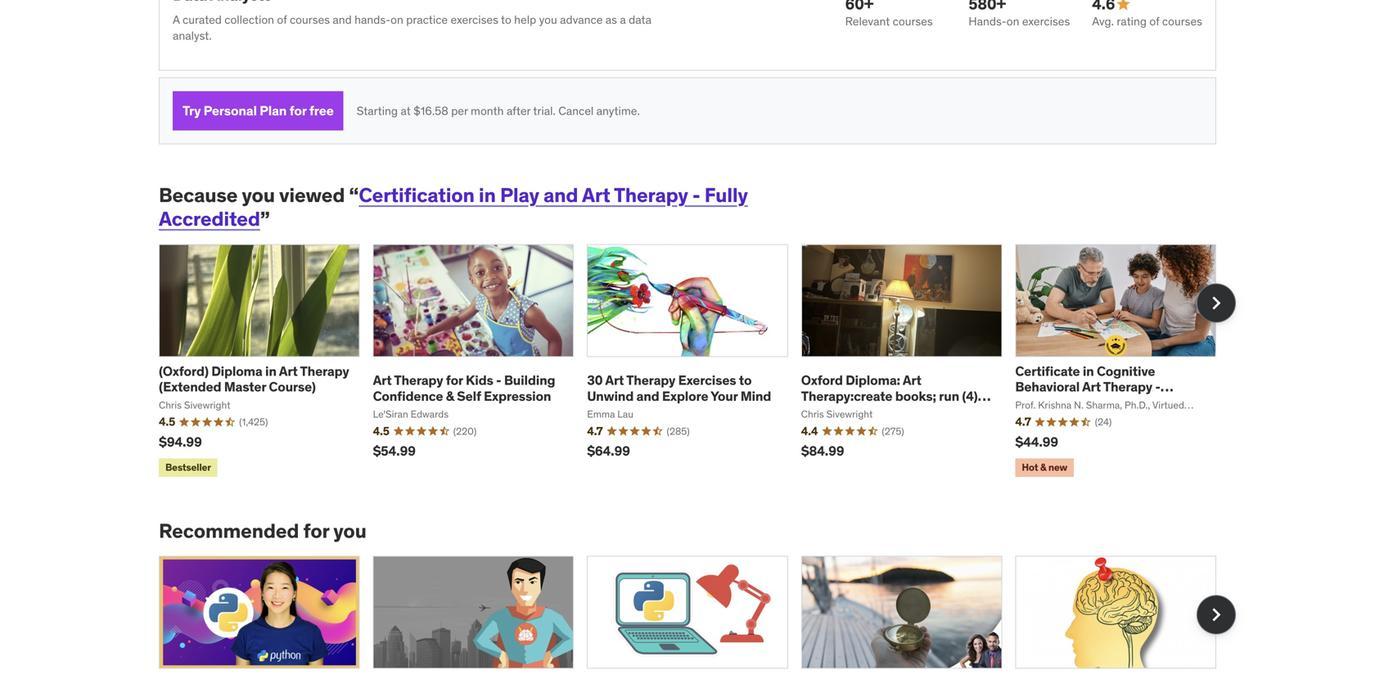 Task type: locate. For each thing, give the bounding box(es) containing it.
1 vertical spatial and
[[544, 183, 578, 208]]

therapy right 30 at the left of page
[[626, 372, 676, 389]]

of right collection
[[277, 12, 287, 27]]

1 horizontal spatial in
[[479, 183, 496, 208]]

carousel element containing (oxford)  diploma in art therapy (extended master course)
[[159, 244, 1236, 480]]

hands-
[[969, 14, 1007, 29]]

data
[[629, 12, 652, 27]]

and left hands-
[[333, 12, 352, 27]]

2 carousel element from the top
[[159, 556, 1236, 675]]

in inside certificate in cognitive behavioral art therapy - accredited
[[1083, 363, 1094, 380]]

you
[[539, 12, 557, 27], [242, 183, 275, 208], [333, 519, 367, 543]]

0 horizontal spatial on
[[391, 12, 404, 27]]

a
[[620, 12, 626, 27]]

- inside certification in play and art therapy - fully accredited
[[693, 183, 701, 208]]

art
[[582, 183, 610, 208], [279, 363, 298, 380], [373, 372, 392, 389], [605, 372, 624, 389], [903, 372, 922, 389], [1082, 379, 1101, 396]]

art right 30 at the left of page
[[605, 372, 624, 389]]

art therapy for kids - building confidence & self expression
[[373, 372, 555, 405]]

expression
[[484, 388, 551, 405]]

a curated collection of courses and hands-on practice exercises to help you advance as a data analyst.
[[173, 12, 652, 43]]

small image
[[1115, 0, 1132, 12]]

1 next image from the top
[[1204, 290, 1230, 316]]

art inside art therapy for kids - building confidence & self expression
[[373, 372, 392, 389]]

to right your
[[739, 372, 752, 389]]

try
[[183, 102, 201, 119]]

1 vertical spatial accredited
[[1016, 394, 1083, 411]]

unwind
[[587, 388, 634, 405]]

of
[[277, 12, 287, 27], [1150, 14, 1160, 29]]

relevant courses
[[845, 14, 933, 29]]

0 horizontal spatial courses
[[290, 12, 330, 27]]

certification in play and art therapy - fully accredited
[[159, 183, 748, 231]]

2 horizontal spatial in
[[1083, 363, 1094, 380]]

1 horizontal spatial and
[[544, 183, 578, 208]]

courses inside a curated collection of courses and hands-on practice exercises to help you advance as a data analyst.
[[290, 12, 330, 27]]

1 horizontal spatial -
[[693, 183, 701, 208]]

0 horizontal spatial in
[[265, 363, 277, 380]]

certification
[[359, 183, 475, 208]]

carousel element
[[159, 244, 1236, 480], [159, 556, 1236, 675]]

0 vertical spatial to
[[501, 12, 512, 27]]

therapy left the fully
[[614, 183, 688, 208]]

next image for because you viewed "
[[1204, 290, 1230, 316]]

art right master
[[279, 363, 298, 380]]

art right diploma:
[[903, 372, 922, 389]]

1 horizontal spatial courses
[[893, 14, 933, 29]]

try personal plan for free
[[183, 102, 334, 119]]

0 vertical spatial carousel element
[[159, 244, 1236, 480]]

help
[[514, 12, 536, 27]]

oxford diploma: art therapy:create books; run (4) workshops!
[[801, 372, 978, 420]]

0 horizontal spatial exercises
[[451, 12, 499, 27]]

on
[[391, 12, 404, 27], [1007, 14, 1020, 29]]

0 vertical spatial you
[[539, 12, 557, 27]]

courses right relevant
[[893, 14, 933, 29]]

to left help
[[501, 12, 512, 27]]

1 carousel element from the top
[[159, 244, 1236, 480]]

starting
[[357, 103, 398, 118]]

2 horizontal spatial you
[[539, 12, 557, 27]]

diploma:
[[846, 372, 900, 389]]

certification in play and art therapy - fully accredited link
[[159, 183, 748, 231]]

and inside a curated collection of courses and hands-on practice exercises to help you advance as a data analyst.
[[333, 12, 352, 27]]

a
[[173, 12, 180, 27]]

and inside the 30 art therapy exercises to unwind and explore your mind
[[637, 388, 660, 405]]

2 vertical spatial for
[[303, 519, 329, 543]]

to inside a curated collection of courses and hands-on practice exercises to help you advance as a data analyst.
[[501, 12, 512, 27]]

2 vertical spatial you
[[333, 519, 367, 543]]

1 horizontal spatial you
[[333, 519, 367, 543]]

therapy right master
[[300, 363, 349, 380]]

1 vertical spatial next image
[[1204, 602, 1230, 629]]

1 horizontal spatial accredited
[[1016, 394, 1083, 411]]

exercises inside a curated collection of courses and hands-on practice exercises to help you advance as a data analyst.
[[451, 12, 499, 27]]

therapy inside the 30 art therapy exercises to unwind and explore your mind
[[626, 372, 676, 389]]

in
[[479, 183, 496, 208], [265, 363, 277, 380], [1083, 363, 1094, 380]]

recommended
[[159, 519, 299, 543]]

1 vertical spatial to
[[739, 372, 752, 389]]

0 horizontal spatial accredited
[[159, 207, 260, 231]]

exercises
[[678, 372, 736, 389]]

workshops!
[[801, 404, 873, 420]]

for inside art therapy for kids - building confidence & self expression
[[446, 372, 463, 389]]

0 horizontal spatial to
[[501, 12, 512, 27]]

1 horizontal spatial to
[[739, 372, 752, 389]]

next image
[[1204, 290, 1230, 316], [1204, 602, 1230, 629]]

recommended for you
[[159, 519, 367, 543]]

therapy left & on the left bottom of page
[[394, 372, 443, 389]]

and
[[333, 12, 352, 27], [544, 183, 578, 208], [637, 388, 660, 405]]

starting at $16.58 per month after trial. cancel anytime.
[[357, 103, 640, 118]]

in left cognitive
[[1083, 363, 1094, 380]]

hands-
[[355, 12, 391, 27]]

in for certificate
[[1083, 363, 1094, 380]]

advance
[[560, 12, 603, 27]]

curated
[[183, 12, 222, 27]]

2 horizontal spatial and
[[637, 388, 660, 405]]

courses right rating
[[1163, 14, 1203, 29]]

30
[[587, 372, 603, 389]]

for
[[289, 102, 307, 119], [446, 372, 463, 389], [303, 519, 329, 543]]

on inside a curated collection of courses and hands-on practice exercises to help you advance as a data analyst.
[[391, 12, 404, 27]]

(extended
[[159, 379, 221, 396]]

$16.58
[[414, 103, 449, 118]]

in inside certification in play and art therapy - fully accredited
[[479, 183, 496, 208]]

anytime.
[[597, 103, 640, 118]]

0 vertical spatial and
[[333, 12, 352, 27]]

- for fully
[[693, 183, 701, 208]]

0 vertical spatial next image
[[1204, 290, 1230, 316]]

2 vertical spatial and
[[637, 388, 660, 405]]

art left & on the left bottom of page
[[373, 372, 392, 389]]

0 horizontal spatial -
[[496, 372, 501, 389]]

2 horizontal spatial -
[[1155, 379, 1161, 396]]

rating
[[1117, 14, 1147, 29]]

therapy
[[614, 183, 688, 208], [300, 363, 349, 380], [394, 372, 443, 389], [626, 372, 676, 389], [1104, 379, 1153, 396]]

0 horizontal spatial of
[[277, 12, 287, 27]]

confidence
[[373, 388, 443, 405]]

accredited
[[159, 207, 260, 231], [1016, 394, 1083, 411]]

run
[[939, 388, 960, 405]]

carousel element for recommended for you
[[159, 556, 1236, 675]]

"
[[349, 183, 359, 208]]

art inside certificate in cognitive behavioral art therapy - accredited
[[1082, 379, 1101, 396]]

of right rating
[[1150, 14, 1160, 29]]

in right diploma
[[265, 363, 277, 380]]

and right play
[[544, 183, 578, 208]]

1 vertical spatial carousel element
[[159, 556, 1236, 675]]

2 next image from the top
[[1204, 602, 1230, 629]]

certificate
[[1016, 363, 1080, 380]]

mind
[[741, 388, 771, 405]]

0 horizontal spatial and
[[333, 12, 352, 27]]

-
[[693, 183, 701, 208], [496, 372, 501, 389], [1155, 379, 1161, 396]]

hands-on exercises
[[969, 14, 1070, 29]]

because
[[159, 183, 238, 208]]

art right behavioral
[[1082, 379, 1101, 396]]

30 art therapy exercises to unwind and explore your mind link
[[587, 372, 771, 405]]

0 vertical spatial accredited
[[159, 207, 260, 231]]

cognitive
[[1097, 363, 1156, 380]]

exercises left avg.
[[1022, 14, 1070, 29]]

courses right collection
[[290, 12, 330, 27]]

0 horizontal spatial you
[[242, 183, 275, 208]]

explore
[[662, 388, 709, 405]]

trial.
[[533, 103, 556, 118]]

in left play
[[479, 183, 496, 208]]

and left explore
[[637, 388, 660, 405]]

1 vertical spatial for
[[446, 372, 463, 389]]

courses
[[290, 12, 330, 27], [893, 14, 933, 29], [1163, 14, 1203, 29]]

- inside certificate in cognitive behavioral art therapy - accredited
[[1155, 379, 1161, 396]]

to
[[501, 12, 512, 27], [739, 372, 752, 389]]

carousel element for because you viewed "
[[159, 244, 1236, 480]]

analyst.
[[173, 28, 212, 43]]

exercises
[[451, 12, 499, 27], [1022, 14, 1070, 29]]

at
[[401, 103, 411, 118]]

therapy right behavioral
[[1104, 379, 1153, 396]]

(4)
[[962, 388, 978, 405]]

therapy inside certificate in cognitive behavioral art therapy - accredited
[[1104, 379, 1153, 396]]

exercises right practice
[[451, 12, 499, 27]]

art right play
[[582, 183, 610, 208]]

kids
[[466, 372, 493, 389]]



Task type: describe. For each thing, give the bounding box(es) containing it.
1 horizontal spatial exercises
[[1022, 14, 1070, 29]]

master
[[224, 379, 266, 396]]

1 horizontal spatial on
[[1007, 14, 1020, 29]]

plan
[[260, 102, 287, 119]]

your
[[711, 388, 738, 405]]

books;
[[895, 388, 936, 405]]

(oxford)  diploma in art therapy (extended master course) link
[[159, 363, 349, 396]]

accredited inside certification in play and art therapy - fully accredited
[[159, 207, 260, 231]]

- inside art therapy for kids - building confidence & self expression
[[496, 372, 501, 389]]

you inside a curated collection of courses and hands-on practice exercises to help you advance as a data analyst.
[[539, 12, 557, 27]]

certificate in cognitive behavioral art therapy - accredited link
[[1016, 363, 1174, 411]]

practice
[[406, 12, 448, 27]]

after
[[507, 103, 531, 118]]

certificate in cognitive behavioral art therapy - accredited
[[1016, 363, 1161, 411]]

therapy:create
[[801, 388, 893, 405]]

course)
[[269, 379, 316, 396]]

accredited inside certificate in cognitive behavioral art therapy - accredited
[[1016, 394, 1083, 411]]

building
[[504, 372, 555, 389]]

therapy inside (oxford)  diploma in art therapy (extended master course)
[[300, 363, 349, 380]]

oxford diploma: art therapy:create books; run (4) workshops! link
[[801, 372, 991, 420]]

avg.
[[1092, 14, 1114, 29]]

therapy inside certification in play and art therapy - fully accredited
[[614, 183, 688, 208]]

2 horizontal spatial courses
[[1163, 14, 1203, 29]]

&
[[446, 388, 454, 405]]

cancel
[[559, 103, 594, 118]]

art inside the 30 art therapy exercises to unwind and explore your mind
[[605, 372, 624, 389]]

self
[[457, 388, 481, 405]]

as
[[606, 12, 617, 27]]

in inside (oxford)  diploma in art therapy (extended master course)
[[265, 363, 277, 380]]

next image for recommended for you
[[1204, 602, 1230, 629]]

(oxford)  diploma in art therapy (extended master course)
[[159, 363, 349, 396]]

1 horizontal spatial of
[[1150, 14, 1160, 29]]

collection
[[225, 12, 274, 27]]

behavioral
[[1016, 379, 1080, 396]]

of inside a curated collection of courses and hands-on practice exercises to help you advance as a data analyst.
[[277, 12, 287, 27]]

because you viewed "
[[159, 183, 359, 208]]

try personal plan for free link
[[173, 91, 344, 131]]

30 art therapy exercises to unwind and explore your mind
[[587, 372, 771, 405]]

month
[[471, 103, 504, 118]]

1 vertical spatial you
[[242, 183, 275, 208]]

to inside the 30 art therapy exercises to unwind and explore your mind
[[739, 372, 752, 389]]

art therapy for kids - building confidence & self expression link
[[373, 372, 555, 405]]

art inside oxford diploma: art therapy:create books; run (4) workshops!
[[903, 372, 922, 389]]

- for accredited
[[1155, 379, 1161, 396]]

free
[[309, 102, 334, 119]]

viewed
[[279, 183, 345, 208]]

art inside (oxford)  diploma in art therapy (extended master course)
[[279, 363, 298, 380]]

and inside certification in play and art therapy - fully accredited
[[544, 183, 578, 208]]

0 vertical spatial for
[[289, 102, 307, 119]]

diploma
[[211, 363, 262, 380]]

play
[[500, 183, 539, 208]]

oxford
[[801, 372, 843, 389]]

relevant
[[845, 14, 890, 29]]

therapy inside art therapy for kids - building confidence & self expression
[[394, 372, 443, 389]]

personal
[[204, 102, 257, 119]]

per
[[451, 103, 468, 118]]

"
[[260, 207, 270, 231]]

(oxford)
[[159, 363, 209, 380]]

art inside certification in play and art therapy - fully accredited
[[582, 183, 610, 208]]

avg. rating of courses
[[1092, 14, 1203, 29]]

in for certification
[[479, 183, 496, 208]]

fully
[[705, 183, 748, 208]]



Task type: vqa. For each thing, say whether or not it's contained in the screenshot.
my
no



